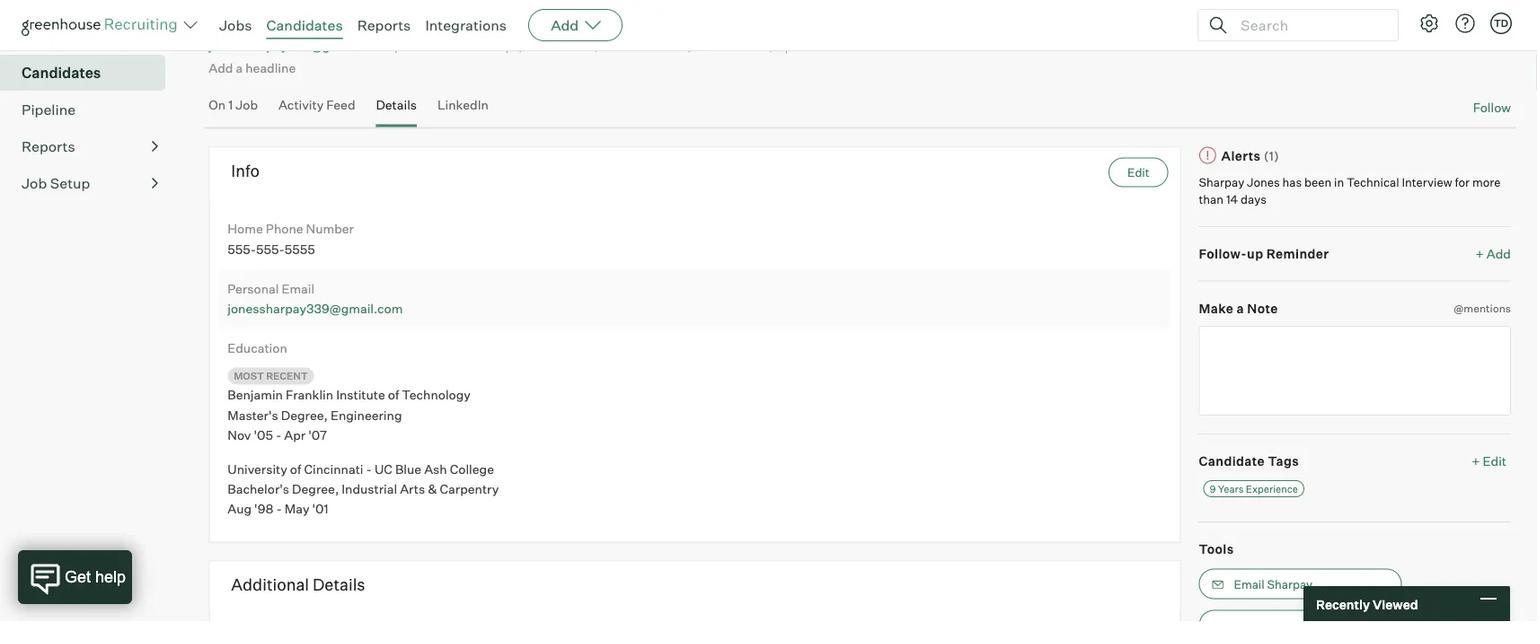 Task type: describe. For each thing, give the bounding box(es) containing it.
1 vertical spatial jonessharpay339@gmail.com link
[[228, 302, 403, 317]]

email inside button
[[1234, 578, 1265, 592]]

'01
[[312, 502, 329, 518]]

0 vertical spatial reports
[[357, 16, 411, 34]]

reminder
[[1267, 247, 1329, 262]]

additional
[[231, 576, 309, 596]]

technology
[[402, 388, 471, 404]]

franklin
[[286, 388, 333, 404]]

nov
[[228, 428, 251, 444]]

0 vertical spatial job
[[236, 98, 258, 113]]

1 vertical spatial edit
[[1483, 454, 1507, 470]]

blue
[[395, 462, 422, 477]]

sharpay inside sharpay jones has been in technical interview for more than 14 days
[[1199, 175, 1245, 190]]

1 vertical spatial details
[[313, 576, 365, 596]]

& inside university of cincinnati - uc blue ash college bachelor's degree , industrial arts & carpentry aug '98 - may '01
[[428, 482, 437, 498]]

edit link
[[1109, 158, 1169, 188]]

in
[[1334, 175, 1344, 190]]

9 years experience link
[[1204, 481, 1304, 498]]

555- down phone
[[256, 242, 285, 258]]

university of cincinnati - uc blue ash college bachelor's degree , industrial arts & carpentry aug '98 - may '01
[[228, 462, 499, 518]]

been
[[1305, 175, 1332, 190]]

candidate
[[1199, 454, 1265, 470]]

add for add
[[551, 16, 579, 34]]

1 vertical spatial jonessharpay339@gmail.com
[[228, 302, 403, 317]]

canada)
[[724, 38, 774, 54]]

9 years experience
[[1210, 484, 1298, 496]]

apr
[[284, 428, 306, 444]]

education
[[228, 341, 287, 356]]

activity
[[278, 98, 324, 113]]

institute
[[336, 388, 385, 404]]

555-555-5555
[[406, 38, 495, 54]]

integrations
[[425, 16, 507, 34]]

of inside university of cincinnati - uc blue ash college bachelor's degree , industrial arts & carpentry aug '98 - may '01
[[290, 462, 301, 477]]

make
[[1199, 301, 1234, 317]]

may
[[285, 502, 310, 518]]

1 vertical spatial candidates link
[[22, 63, 158, 84]]

aug
[[228, 502, 252, 518]]

integrations link
[[425, 16, 507, 34]]

0 horizontal spatial edit
[[1128, 166, 1150, 180]]

email inside personal email jonessharpay339@gmail.com
[[282, 281, 315, 297]]

cincinnati
[[304, 462, 363, 477]]

master's
[[228, 408, 278, 424]]

1 horizontal spatial candidates
[[266, 16, 343, 34]]

years
[[1218, 484, 1244, 496]]

pipeline
[[22, 101, 76, 119]]

add a headline
[[209, 60, 296, 76]]

td
[[1494, 17, 1509, 29]]

at
[[407, 16, 419, 32]]

ash
[[424, 462, 447, 477]]

technical
[[1347, 175, 1400, 190]]

'05
[[254, 428, 273, 444]]

email sharpay button
[[1199, 570, 1402, 600]]

more
[[1473, 175, 1501, 190]]

recently
[[1316, 597, 1370, 613]]

sourcing
[[22, 28, 82, 46]]

info
[[231, 161, 260, 182]]

xeometry
[[422, 16, 481, 32]]

add button
[[528, 9, 623, 41]]

(1)
[[1264, 148, 1280, 164]]

1 horizontal spatial 5555
[[464, 38, 495, 54]]

for
[[1455, 175, 1470, 190]]

2 horizontal spatial add
[[1487, 247, 1511, 262]]

0 vertical spatial candidates link
[[266, 16, 343, 34]]

555- down the "xeometry"
[[435, 38, 464, 54]]

2 vertical spatial -
[[276, 502, 282, 518]]

has
[[1283, 175, 1302, 190]]

than
[[1199, 193, 1224, 207]]

digital
[[209, 16, 250, 32]]

arts
[[400, 482, 425, 498]]

0 horizontal spatial reports link
[[22, 136, 158, 158]]

(gmt-
[[517, 38, 557, 54]]

(us
[[686, 38, 709, 54]]

experience
[[1246, 484, 1298, 496]]

carpentry
[[440, 482, 499, 498]]

+ add link
[[1476, 246, 1511, 263]]

home phone number 555-555-5555
[[228, 222, 354, 258]]

jobs link
[[219, 16, 252, 34]]

setup
[[50, 175, 90, 193]]

tools
[[1199, 542, 1234, 558]]

days
[[1241, 193, 1267, 207]]

- inside most recent benjamin franklin institute of technology master's degree , engineering nov '05 - apr '07
[[276, 428, 281, 444]]

home
[[228, 222, 263, 237]]

sourcing link
[[22, 26, 158, 47]]

td button
[[1487, 9, 1516, 38]]

of inside most recent benjamin franklin institute of technology master's degree , engineering nov '05 - apr '07
[[388, 388, 399, 404]]

personal email jonessharpay339@gmail.com
[[228, 281, 403, 317]]

on 1 job link
[[209, 98, 258, 124]]

a for add
[[236, 60, 243, 76]]

benjamin
[[228, 388, 283, 404]]

greenhouse recruiting image
[[22, 14, 183, 36]]

activity feed link
[[278, 98, 355, 124]]

email sharpay
[[1234, 578, 1313, 592]]

candidate tags
[[1199, 454, 1299, 470]]

1 horizontal spatial details
[[376, 98, 417, 113]]



Task type: vqa. For each thing, say whether or not it's contained in the screenshot.
topmost You
no



Task type: locate. For each thing, give the bounding box(es) containing it.
reports link
[[357, 16, 411, 34], [22, 136, 158, 158]]

jobs
[[219, 16, 252, 34]]

, inside most recent benjamin franklin institute of technology master's degree , engineering nov '05 - apr '07
[[324, 408, 328, 424]]

details right feed
[[376, 98, 417, 113]]

0 vertical spatial of
[[388, 388, 399, 404]]

recent
[[266, 370, 308, 383]]

jonessharpay339@gmail.com link down personal
[[228, 302, 403, 317]]

5555 down phone
[[285, 242, 315, 258]]

edit
[[1128, 166, 1150, 180], [1483, 454, 1507, 470]]

digital & web graphic designer at xeometry
[[209, 16, 481, 32]]

1 vertical spatial add
[[209, 60, 233, 76]]

personal
[[228, 281, 279, 297]]

a for make
[[1237, 301, 1244, 317]]

college
[[450, 462, 494, 477]]

+ for + edit
[[1472, 454, 1480, 470]]

add for add a headline
[[209, 60, 233, 76]]

@mentions
[[1454, 302, 1511, 315]]

degree inside university of cincinnati - uc blue ash college bachelor's degree , industrial arts & carpentry aug '98 - may '01
[[292, 482, 335, 498]]

degree
[[281, 408, 324, 424], [292, 482, 335, 498]]

on
[[209, 98, 226, 113]]

1 vertical spatial candidates
[[22, 64, 101, 82]]

engineering
[[331, 408, 402, 424]]

sharpay
[[1199, 175, 1245, 190], [1267, 578, 1313, 592]]

follow-
[[1199, 247, 1247, 262]]

details
[[376, 98, 417, 113], [313, 576, 365, 596]]

1 horizontal spatial a
[[1237, 301, 1244, 317]]

0 vertical spatial a
[[236, 60, 243, 76]]

candidates link up headline
[[266, 16, 343, 34]]

sharpay jones has been in technical interview for more than 14 days
[[1199, 175, 1501, 207]]

0 horizontal spatial reports
[[22, 138, 75, 156]]

number
[[306, 222, 354, 237]]

& left web
[[253, 16, 262, 32]]

0 vertical spatial jonessharpay339@gmail.com link
[[209, 38, 384, 54]]

follow
[[1473, 100, 1511, 116]]

+
[[1476, 247, 1484, 262], [1472, 454, 1480, 470]]

of right institute
[[388, 388, 399, 404]]

1 horizontal spatial reports link
[[357, 16, 411, 34]]

, up '07
[[324, 408, 328, 424]]

0 horizontal spatial details
[[313, 576, 365, 596]]

degree inside most recent benjamin franklin institute of technology master's degree , engineering nov '05 - apr '07
[[281, 408, 324, 424]]

1 horizontal spatial candidates link
[[266, 16, 343, 34]]

0 vertical spatial &
[[253, 16, 262, 32]]

Search text field
[[1236, 12, 1382, 38]]

1 vertical spatial reports
[[22, 138, 75, 156]]

+ edit link
[[1468, 450, 1511, 475]]

interview
[[1402, 175, 1453, 190]]

add inside popup button
[[551, 16, 579, 34]]

up
[[1247, 247, 1264, 262]]

job right 1
[[236, 98, 258, 113]]

- right '05 on the left of page
[[276, 428, 281, 444]]

note
[[1247, 301, 1278, 317]]

candidates down sourcing at the top left of the page
[[22, 64, 101, 82]]

0 horizontal spatial email
[[282, 281, 315, 297]]

configure image
[[1419, 13, 1440, 34]]

candidates
[[266, 16, 343, 34], [22, 64, 101, 82]]

0 horizontal spatial 5555
[[285, 242, 315, 258]]

0 vertical spatial details
[[376, 98, 417, 113]]

2 horizontal spatial &
[[712, 38, 721, 54]]

eastern
[[603, 38, 649, 54]]

@mentions link
[[1454, 300, 1511, 318]]

web
[[265, 16, 293, 32]]

add
[[551, 16, 579, 34], [209, 60, 233, 76], [1487, 247, 1511, 262]]

university
[[228, 462, 287, 477]]

of down apr
[[290, 462, 301, 477]]

job left setup
[[22, 175, 47, 193]]

details link
[[376, 98, 417, 124]]

job setup
[[22, 175, 90, 193]]

candidates up headline
[[266, 16, 343, 34]]

candidates link
[[266, 16, 343, 34], [22, 63, 158, 84]]

'07
[[308, 428, 327, 444]]

candidates link down sourcing link
[[22, 63, 158, 84]]

a left the note
[[1237, 301, 1244, 317]]

1 vertical spatial of
[[290, 462, 301, 477]]

jonessharpay339@gmail.com link
[[209, 38, 384, 54], [228, 302, 403, 317]]

0 horizontal spatial add
[[209, 60, 233, 76]]

1 vertical spatial sharpay
[[1267, 578, 1313, 592]]

jonessharpay339@gmail.com down personal
[[228, 302, 403, 317]]

tags
[[1268, 454, 1299, 470]]

0 vertical spatial edit
[[1128, 166, 1150, 180]]

jonessharpay339@gmail.com link down web
[[209, 38, 384, 54]]

1 horizontal spatial sharpay
[[1267, 578, 1313, 592]]

degree down franklin on the bottom left of page
[[281, 408, 324, 424]]

follow link
[[1473, 99, 1511, 117]]

1 horizontal spatial &
[[428, 482, 437, 498]]

1 horizontal spatial edit
[[1483, 454, 1507, 470]]

linkedin link
[[437, 98, 489, 124]]

resume link
[[796, 38, 844, 54]]

graphic
[[296, 16, 345, 32]]

1 horizontal spatial reports
[[357, 16, 411, 34]]

,
[[324, 408, 328, 424], [335, 482, 339, 498]]

0 vertical spatial reports link
[[357, 16, 411, 34]]

, down the cincinnati
[[335, 482, 339, 498]]

5555
[[464, 38, 495, 54], [285, 242, 315, 258]]

reports link right graphic on the left of page
[[357, 16, 411, 34]]

a left headline
[[236, 60, 243, 76]]

job setup link
[[22, 173, 158, 195]]

& right arts
[[428, 482, 437, 498]]

0 horizontal spatial job
[[22, 175, 47, 193]]

feed
[[326, 98, 355, 113]]

industrial
[[342, 482, 397, 498]]

1 vertical spatial job
[[22, 175, 47, 193]]

- left uc
[[366, 462, 372, 477]]

jonessharpay339@gmail.com
[[209, 38, 384, 54], [228, 302, 403, 317]]

0 vertical spatial ,
[[324, 408, 328, 424]]

jones
[[1247, 175, 1280, 190]]

0 vertical spatial -
[[276, 428, 281, 444]]

add up 04:00)
[[551, 16, 579, 34]]

0 vertical spatial email
[[282, 281, 315, 297]]

job
[[236, 98, 258, 113], [22, 175, 47, 193]]

-
[[276, 428, 281, 444], [366, 462, 372, 477], [276, 502, 282, 518]]

+ for + add
[[1476, 247, 1484, 262]]

resume
[[796, 38, 844, 54]]

1 horizontal spatial add
[[551, 16, 579, 34]]

0 horizontal spatial sharpay
[[1199, 175, 1245, 190]]

headline
[[245, 60, 296, 76]]

details right additional
[[313, 576, 365, 596]]

time
[[652, 38, 683, 54]]

0 vertical spatial +
[[1476, 247, 1484, 262]]

0 vertical spatial degree
[[281, 408, 324, 424]]

reports
[[357, 16, 411, 34], [22, 138, 75, 156]]

0 vertical spatial add
[[551, 16, 579, 34]]

0 vertical spatial candidates
[[266, 16, 343, 34]]

1 vertical spatial 5555
[[285, 242, 315, 258]]

0 vertical spatial sharpay
[[1199, 175, 1245, 190]]

uc
[[375, 462, 393, 477]]

0 horizontal spatial &
[[253, 16, 262, 32]]

on 1 job
[[209, 98, 258, 113]]

0 vertical spatial jonessharpay339@gmail.com
[[209, 38, 384, 54]]

jonessharpay339@gmail.com down web
[[209, 38, 384, 54]]

0 horizontal spatial of
[[290, 462, 301, 477]]

- right '98
[[276, 502, 282, 518]]

1 vertical spatial ,
[[335, 482, 339, 498]]

td button
[[1491, 13, 1512, 34]]

04:00)
[[557, 38, 600, 54]]

1 vertical spatial +
[[1472, 454, 1480, 470]]

designer
[[348, 16, 404, 32]]

1
[[228, 98, 233, 113]]

9
[[1210, 484, 1216, 496]]

1 vertical spatial -
[[366, 462, 372, 477]]

'98
[[254, 502, 273, 518]]

sharpay inside button
[[1267, 578, 1313, 592]]

reports link up job setup link
[[22, 136, 158, 158]]

add up the on
[[209, 60, 233, 76]]

bachelor's
[[228, 482, 289, 498]]

0 horizontal spatial candidates link
[[22, 63, 158, 84]]

+ edit
[[1472, 454, 1507, 470]]

email
[[282, 281, 315, 297], [1234, 578, 1265, 592]]

0 horizontal spatial candidates
[[22, 64, 101, 82]]

1 vertical spatial reports link
[[22, 136, 158, 158]]

recently viewed
[[1316, 597, 1418, 613]]

1 horizontal spatial ,
[[335, 482, 339, 498]]

0 horizontal spatial ,
[[324, 408, 328, 424]]

make a note
[[1199, 301, 1278, 317]]

2 vertical spatial add
[[1487, 247, 1511, 262]]

5555 inside the home phone number 555-555-5555
[[285, 242, 315, 258]]

activity feed
[[278, 98, 355, 113]]

1 horizontal spatial job
[[236, 98, 258, 113]]

viewed
[[1373, 597, 1418, 613]]

1 horizontal spatial of
[[388, 388, 399, 404]]

1 vertical spatial a
[[1237, 301, 1244, 317]]

+ add
[[1476, 247, 1511, 262]]

, inside university of cincinnati - uc blue ash college bachelor's degree , industrial arts & carpentry aug '98 - may '01
[[335, 482, 339, 498]]

555- down at
[[406, 38, 435, 54]]

reports right graphic on the left of page
[[357, 16, 411, 34]]

add up @mentions
[[1487, 247, 1511, 262]]

reports down pipeline
[[22, 138, 75, 156]]

555- down home
[[228, 242, 256, 258]]

5555 down integrations link
[[464, 38, 495, 54]]

1 horizontal spatial email
[[1234, 578, 1265, 592]]

linkedin
[[437, 98, 489, 113]]

alerts (1)
[[1222, 148, 1280, 164]]

1 vertical spatial degree
[[292, 482, 335, 498]]

degree up the '01
[[292, 482, 335, 498]]

2 vertical spatial &
[[428, 482, 437, 498]]

None text field
[[1199, 327, 1511, 417]]

1 vertical spatial &
[[712, 38, 721, 54]]

0 horizontal spatial a
[[236, 60, 243, 76]]

& right (us
[[712, 38, 721, 54]]

0 vertical spatial 5555
[[464, 38, 495, 54]]

1 vertical spatial email
[[1234, 578, 1265, 592]]



